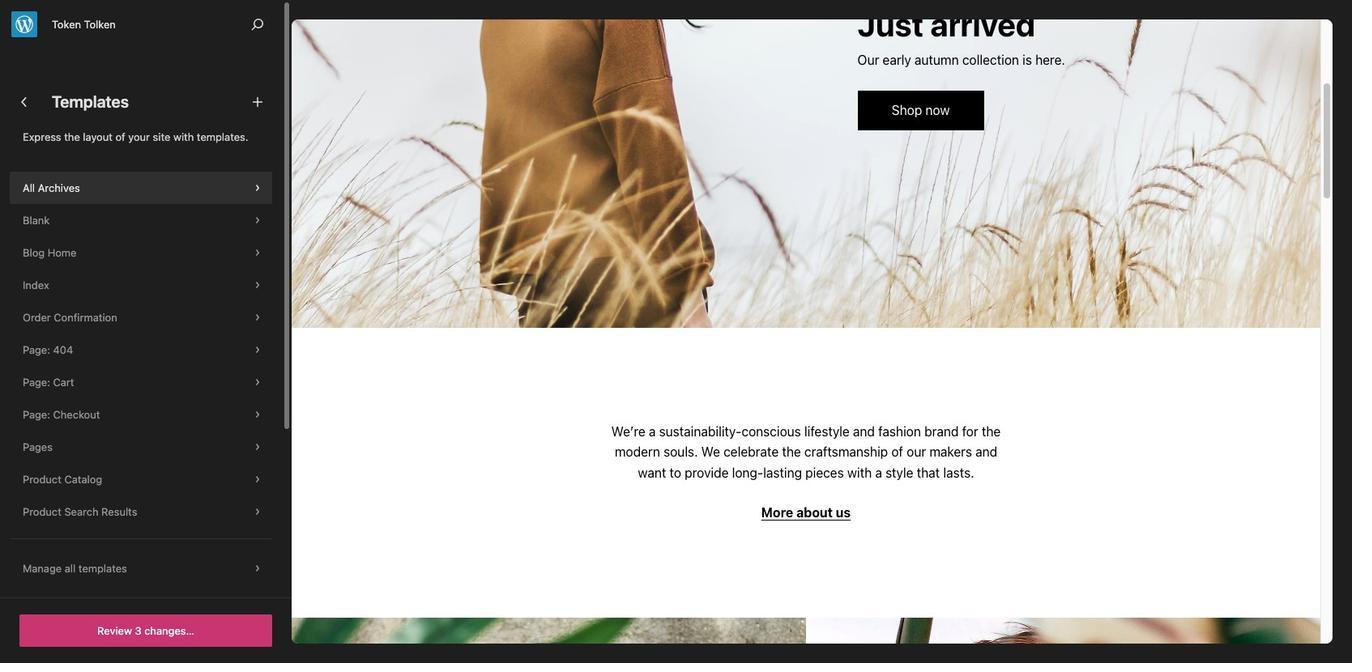 Task type: describe. For each thing, give the bounding box(es) containing it.
by for category
[[70, 570, 82, 583]]

blog home
[[23, 246, 77, 259]]

index
[[23, 278, 49, 291]]

product search results
[[23, 505, 137, 518]]

site icon image
[[11, 11, 37, 37]]

home
[[48, 246, 77, 259]]

pages button
[[10, 431, 272, 463]]

manage all templates button
[[10, 553, 272, 585]]

page: for page: 404
[[23, 343, 50, 356]]

product for product catalog
[[23, 473, 62, 486]]

all archives button
[[10, 171, 272, 204]]

order
[[23, 311, 51, 324]]

404
[[53, 343, 73, 356]]

product for product search results
[[23, 505, 62, 518]]

express
[[23, 131, 61, 143]]

page: cart button
[[10, 366, 272, 398]]

templates.
[[197, 131, 249, 143]]

tolken
[[84, 18, 116, 31]]

your
[[128, 131, 150, 143]]

products by category
[[23, 570, 130, 583]]

site
[[153, 131, 171, 143]]

all
[[23, 181, 35, 194]]

product catalog button
[[10, 463, 272, 496]]

product search results button
[[10, 496, 272, 528]]

review 3 changes… button
[[19, 615, 272, 648]]

blog
[[23, 246, 45, 259]]

templates
[[52, 92, 129, 111]]

by for attribute
[[70, 538, 82, 551]]

product catalog
[[23, 473, 102, 486]]

with
[[173, 131, 194, 143]]

products for products by category
[[23, 570, 67, 583]]

pages
[[23, 441, 53, 454]]

results
[[101, 505, 137, 518]]

token tolken
[[52, 18, 116, 31]]

blog home button
[[10, 236, 272, 269]]

products by attribute button
[[10, 528, 272, 561]]

index button
[[10, 269, 272, 301]]

page: for page: cart
[[23, 376, 50, 389]]

page: 404
[[23, 343, 73, 356]]

products for products by attribute
[[23, 538, 67, 551]]

products by attribute
[[23, 538, 127, 551]]

open command palette image
[[248, 15, 268, 34]]

of
[[116, 131, 125, 143]]

back image
[[15, 92, 34, 112]]

page: 404 button
[[10, 334, 272, 366]]

all archives
[[23, 181, 80, 194]]



Task type: vqa. For each thing, say whether or not it's contained in the screenshot.
Changes…
yes



Task type: locate. For each thing, give the bounding box(es) containing it.
product inside product search results button
[[23, 505, 62, 518]]

by up manage all templates
[[70, 538, 82, 551]]

list containing all archives
[[10, 171, 272, 664]]

products
[[23, 538, 67, 551], [23, 570, 67, 583]]

review 3 changes…
[[97, 625, 194, 638]]

2 page: from the top
[[23, 376, 50, 389]]

review
[[97, 625, 132, 638]]

2 by from the top
[[70, 570, 82, 583]]

blank button
[[10, 204, 272, 236]]

layout
[[83, 131, 113, 143]]

page: left cart
[[23, 376, 50, 389]]

blank
[[23, 214, 50, 227]]

products down the products by attribute
[[23, 570, 67, 583]]

page: inside button
[[23, 408, 50, 421]]

manage
[[23, 563, 62, 576]]

the
[[64, 131, 80, 143]]

2 vertical spatial page:
[[23, 408, 50, 421]]

checkout
[[53, 408, 100, 421]]

by
[[70, 538, 82, 551], [70, 570, 82, 583]]

products by category button
[[10, 561, 272, 593]]

by inside button
[[70, 538, 82, 551]]

0 vertical spatial products
[[23, 538, 67, 551]]

page: up pages
[[23, 408, 50, 421]]

product
[[23, 473, 62, 486], [23, 505, 62, 518]]

all
[[65, 563, 76, 576]]

page:
[[23, 343, 50, 356], [23, 376, 50, 389], [23, 408, 50, 421]]

1 vertical spatial product
[[23, 505, 62, 518]]

page: inside button
[[23, 376, 50, 389]]

page: inside 'button'
[[23, 343, 50, 356]]

token
[[52, 18, 81, 31]]

by inside button
[[70, 570, 82, 583]]

page: for page: checkout
[[23, 408, 50, 421]]

by left category
[[70, 570, 82, 583]]

1 vertical spatial products
[[23, 570, 67, 583]]

0 vertical spatial page:
[[23, 343, 50, 356]]

page: checkout
[[23, 408, 100, 421]]

attribute
[[85, 538, 127, 551]]

cart
[[53, 376, 74, 389]]

page: left 404
[[23, 343, 50, 356]]

1 products from the top
[[23, 538, 67, 551]]

page: cart
[[23, 376, 74, 389]]

page: checkout button
[[10, 398, 272, 431]]

search
[[64, 505, 99, 518]]

express the layout of your site with templates.
[[23, 131, 249, 143]]

order confirmation button
[[10, 301, 272, 334]]

0 vertical spatial product
[[23, 473, 62, 486]]

1 vertical spatial page:
[[23, 376, 50, 389]]

1 by from the top
[[70, 538, 82, 551]]

0 vertical spatial by
[[70, 538, 82, 551]]

blank list item
[[10, 204, 272, 236]]

templates
[[79, 563, 127, 576]]

category
[[85, 570, 130, 583]]

products up manage
[[23, 538, 67, 551]]

product down product catalog
[[23, 505, 62, 518]]

product down pages
[[23, 473, 62, 486]]

catalog
[[64, 473, 102, 486]]

products inside button
[[23, 570, 67, 583]]

products inside button
[[23, 538, 67, 551]]

archives
[[38, 181, 80, 194]]

1 vertical spatial by
[[70, 570, 82, 583]]

product inside product catalog 'button'
[[23, 473, 62, 486]]

manage all templates
[[23, 563, 127, 576]]

changes…
[[144, 625, 194, 638]]

2 product from the top
[[23, 505, 62, 518]]

1 product from the top
[[23, 473, 62, 486]]

3 page: from the top
[[23, 408, 50, 421]]

order confirmation
[[23, 311, 117, 324]]

list
[[10, 171, 272, 664]]

confirmation
[[54, 311, 117, 324]]

3
[[135, 625, 142, 638]]

add new template image
[[248, 92, 268, 112]]

1 page: from the top
[[23, 343, 50, 356]]

2 products from the top
[[23, 570, 67, 583]]



